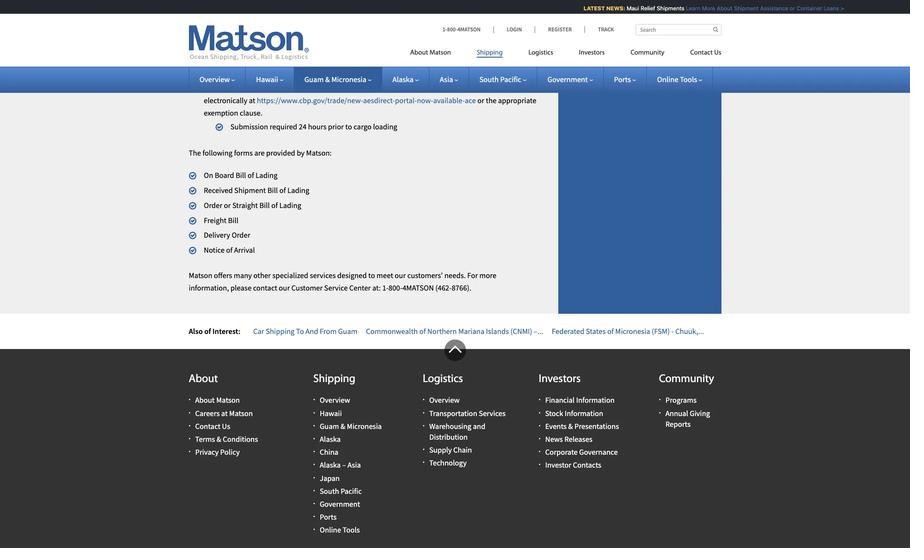 Task type: locate. For each thing, give the bounding box(es) containing it.
alaska link up 'china' in the bottom of the page
[[320, 434, 341, 444]]

the down when
[[486, 95, 497, 105]]

pacific
[[501, 74, 522, 84], [341, 486, 362, 496]]

for additional information regarding the new mandatory automated export system (aes) filing requirements please review this site:
[[204, 56, 508, 78]]

corporate
[[546, 447, 578, 457]]

south pacific link down japan link
[[320, 486, 362, 496]]

are right forms
[[255, 148, 265, 158]]

about inside top menu navigation
[[411, 49, 429, 56]]

0 vertical spatial or
[[787, 5, 792, 12]]

overview for overview hawaii guam & micronesia alaska china alaska – asia japan south pacific government ports online tools
[[320, 395, 350, 405]]

0 vertical spatial order
[[204, 200, 223, 210]]

investors up financial
[[539, 374, 581, 385]]

lading
[[224, 41, 246, 51], [256, 170, 278, 180], [288, 185, 310, 195], [280, 200, 302, 210]]

of up additional
[[216, 41, 222, 51]]

export inside the electronic export information (eei); either the internal transaction number produced when filing electronically at
[[252, 83, 273, 93]]

overview hawaii guam & micronesia alaska china alaska – asia japan south pacific government ports online tools
[[320, 395, 382, 535]]

please down 'many'
[[231, 283, 252, 293]]

footer
[[0, 340, 911, 548]]

0 horizontal spatial 1-
[[383, 283, 389, 293]]

0 horizontal spatial hawaii link
[[256, 74, 284, 84]]

matson up trade/aes/
[[430, 49, 451, 56]]

government
[[548, 74, 588, 84], [320, 499, 360, 509]]

presentations
[[575, 421, 620, 431]]

releases
[[565, 434, 593, 444]]

guam & micronesia link for hawaii link for china link
[[320, 421, 382, 431]]

micronesia
[[332, 74, 367, 84], [616, 326, 651, 336], [347, 421, 382, 431]]

2 vertical spatial guam
[[320, 421, 339, 431]]

alaska up japan link
[[320, 460, 341, 470]]

asia link
[[440, 74, 459, 84]]

1 horizontal spatial are
[[255, 148, 265, 158]]

export up trade/aes/
[[426, 56, 447, 66]]

contacts
[[573, 460, 602, 470]]

about for about matson careers at matson contact us terms & conditions privacy policy
[[195, 395, 215, 405]]

1 vertical spatial the
[[189, 148, 201, 158]]

1 vertical spatial export
[[252, 83, 273, 93]]

services
[[310, 270, 336, 280]]

about for about
[[189, 374, 218, 385]]

0 horizontal spatial shipment
[[235, 185, 266, 195]]

or up freight bill
[[224, 200, 231, 210]]

1 horizontal spatial required
[[270, 121, 298, 131]]

contact us link down careers
[[195, 421, 230, 431]]

matson
[[430, 49, 451, 56], [189, 270, 213, 280], [216, 395, 240, 405], [229, 408, 253, 418]]

pacific down –
[[341, 486, 362, 496]]

0 vertical spatial guam & micronesia link
[[305, 74, 372, 84]]

guam & micronesia link for asia link's hawaii link
[[305, 74, 372, 84]]

following up board
[[203, 148, 233, 158]]

at right careers
[[221, 408, 228, 418]]

https://www.census.gov/foreign-trade/aes/
[[323, 68, 462, 78]]

2 vertical spatial micronesia
[[347, 421, 382, 431]]

the for the following forms are provided by matson:
[[189, 148, 201, 158]]

community
[[631, 49, 665, 56], [660, 374, 715, 385]]

1 vertical spatial south
[[320, 486, 339, 496]]

the inside the electronic export information (eei); either the internal transaction number produced when filing electronically at
[[204, 83, 216, 93]]

events & presentations link
[[546, 421, 620, 431]]

loading
[[373, 121, 398, 131]]

ace
[[465, 95, 476, 105]]

hawaii link for asia link
[[256, 74, 284, 84]]

logistics down backtop image
[[423, 374, 463, 385]]

conditions
[[223, 434, 258, 444]]

bill
[[204, 41, 214, 51], [236, 170, 246, 180], [268, 185, 278, 195], [260, 200, 270, 210], [228, 215, 239, 225]]

1- down kwajalein,
[[443, 26, 448, 33]]

2 vertical spatial shipping
[[314, 374, 356, 385]]

4matson down majuro,
[[458, 26, 481, 33]]

1- right at:
[[383, 283, 389, 293]]

or right ace
[[478, 95, 485, 105]]

community down search search box
[[631, 49, 665, 56]]

warehousing and distribution link
[[430, 421, 486, 442]]

guam right from
[[338, 326, 358, 336]]

government link
[[548, 74, 594, 84], [320, 499, 360, 509]]

overview inside overview hawaii guam & micronesia alaska china alaska – asia japan south pacific government ports online tools
[[320, 395, 350, 405]]

search image
[[714, 27, 719, 32]]

800- down 'meet'
[[389, 283, 403, 293]]

hawaii link up china link
[[320, 408, 342, 418]]

1 vertical spatial guam & micronesia link
[[320, 421, 382, 431]]

investors link
[[567, 45, 618, 63]]

information up information
[[247, 41, 286, 51]]

investors down track link
[[580, 49, 605, 56]]

0 vertical spatial hawaii link
[[256, 74, 284, 84]]

1 vertical spatial contact
[[195, 421, 221, 431]]

exemption
[[204, 108, 238, 118]]

ports link down community link
[[615, 74, 637, 84]]

received
[[204, 185, 233, 195]]

0 vertical spatial alaska link
[[393, 74, 419, 84]]

us
[[715, 49, 722, 56], [222, 421, 230, 431]]

hawaii link down information
[[256, 74, 284, 84]]

0 horizontal spatial contact us link
[[195, 421, 230, 431]]

2 vertical spatial or
[[224, 200, 231, 210]]

are
[[221, 18, 231, 28], [255, 148, 265, 158]]

2 horizontal spatial shipping
[[477, 49, 503, 56]]

majuro,
[[460, 6, 484, 16]]

contact us link down search image at the top
[[678, 45, 722, 63]]

1 vertical spatial government
[[320, 499, 360, 509]]

0 vertical spatial contact
[[691, 49, 713, 56]]

800-
[[448, 26, 458, 33], [389, 283, 403, 293]]

or left 'container'
[[787, 5, 792, 12]]

matson:
[[306, 148, 332, 158]]

0 horizontal spatial government link
[[320, 499, 360, 509]]

order up freight
[[204, 200, 223, 210]]

us inside top menu navigation
[[715, 49, 722, 56]]

2 horizontal spatial overview
[[430, 395, 460, 405]]

ports inside overview hawaii guam & micronesia alaska china alaska – asia japan south pacific government ports online tools
[[320, 512, 337, 522]]

government link down top menu navigation
[[548, 74, 594, 84]]

alaska down automated
[[393, 74, 414, 84]]

1 horizontal spatial contact us link
[[678, 45, 722, 63]]

straight
[[233, 200, 258, 210]]

freight bill
[[204, 215, 239, 225]]

to inside matson offers many other specialized services designed to meet our customers' needs. for more information, please contact our customer service center at: 1-800-4matson (462-8766).
[[369, 270, 375, 280]]

1 vertical spatial micronesia
[[616, 326, 651, 336]]

federated states of micronesia (fsm) - chuuk,... link
[[552, 326, 705, 336]]

contact down careers
[[195, 421, 221, 431]]

asia
[[440, 74, 454, 84], [348, 460, 361, 470]]

us inside about matson careers at matson contact us terms & conditions privacy policy
[[222, 421, 230, 431]]

0 vertical spatial are
[[221, 18, 231, 28]]

0 horizontal spatial logistics
[[423, 374, 463, 385]]

about inside about matson careers at matson contact us terms & conditions privacy policy
[[195, 395, 215, 405]]

1 vertical spatial shipment
[[235, 185, 266, 195]]

to left 'meet'
[[369, 270, 375, 280]]

information up events & presentations link at the bottom
[[565, 408, 604, 418]]

1 horizontal spatial logistics
[[529, 49, 554, 56]]

ports link
[[615, 74, 637, 84], [320, 512, 337, 522]]

0 vertical spatial us
[[715, 49, 722, 56]]

south down (aes)
[[480, 74, 499, 84]]

1 horizontal spatial us
[[715, 49, 722, 56]]

online tools link
[[658, 74, 703, 84], [320, 525, 360, 535]]

1 vertical spatial asia
[[348, 460, 361, 470]]

0 horizontal spatial our
[[279, 283, 290, 293]]

additional
[[216, 56, 249, 66]]

alaska up 'china' in the bottom of the page
[[320, 434, 341, 444]]

blue matson logo with ocean, shipping, truck, rail and logistics written beneath it. image
[[189, 25, 309, 61]]

information inside the electronic export information (eei); either the internal transaction number produced when filing electronically at
[[274, 83, 313, 93]]

us up terms & conditions link
[[222, 421, 230, 431]]

0 vertical spatial community
[[631, 49, 665, 56]]

bill up order or straight bill of lading
[[268, 185, 278, 195]]

1 vertical spatial to
[[369, 270, 375, 280]]

community up programs link
[[660, 374, 715, 385]]

investors
[[580, 49, 605, 56], [539, 374, 581, 385]]

0 vertical spatial and
[[486, 6, 498, 16]]

0 horizontal spatial alaska link
[[320, 434, 341, 444]]

government down japan link
[[320, 499, 360, 509]]

0 horizontal spatial online tools link
[[320, 525, 360, 535]]

1 vertical spatial contact us link
[[195, 421, 230, 431]]

1 vertical spatial ports link
[[320, 512, 337, 522]]

required inside the fsm & marshall islands bound cargo (palau, yap, chuuk, pohnpei, kosrae, kwajalein, majuro, and ebeye), the following are required from the shipper:
[[232, 18, 260, 28]]

0 horizontal spatial order
[[204, 200, 223, 210]]

about matson link up 'careers at matson' link
[[195, 395, 240, 405]]

internal
[[366, 83, 391, 93]]

hawaii up china link
[[320, 408, 342, 418]]

0 horizontal spatial for
[[204, 56, 215, 66]]

0 horizontal spatial tools
[[343, 525, 360, 535]]

>
[[837, 5, 841, 12]]

lading down by
[[288, 185, 310, 195]]

1 horizontal spatial hawaii link
[[320, 408, 342, 418]]

us down search image at the top
[[715, 49, 722, 56]]

please
[[249, 68, 270, 78], [231, 283, 252, 293]]

investors inside top menu navigation
[[580, 49, 605, 56]]

0 horizontal spatial the
[[189, 148, 201, 158]]

at up clause.
[[249, 95, 256, 105]]

asia inside overview hawaii guam & micronesia alaska china alaska – asia japan south pacific government ports online tools
[[348, 460, 361, 470]]

0 vertical spatial contact us link
[[678, 45, 722, 63]]

hawaii down information
[[256, 74, 278, 84]]

hawaii inside overview hawaii guam & micronesia alaska china alaska – asia japan south pacific government ports online tools
[[320, 408, 342, 418]]

tools inside overview hawaii guam & micronesia alaska china alaska – asia japan south pacific government ports online tools
[[343, 525, 360, 535]]

order up arrival
[[232, 230, 250, 240]]

our down specialized
[[279, 283, 290, 293]]

1 vertical spatial please
[[231, 283, 252, 293]]

for
[[204, 56, 215, 66], [468, 270, 478, 280]]

are down marshall
[[221, 18, 231, 28]]

4matson down customers'
[[403, 283, 434, 293]]

terms
[[195, 434, 215, 444]]

-
[[672, 326, 674, 336]]

0 horizontal spatial overview link
[[200, 74, 235, 84]]

overview inside overview transportation services warehousing and distribution supply chain technology
[[430, 395, 460, 405]]

electronic
[[218, 83, 250, 93]]

contact inside top menu navigation
[[691, 49, 713, 56]]

4matson inside matson offers many other specialized services designed to meet our customers' needs. for more information, please contact our customer service center at: 1-800-4matson (462-8766).
[[403, 283, 434, 293]]

contact inside about matson careers at matson contact us terms & conditions privacy policy
[[195, 421, 221, 431]]

1 horizontal spatial 4matson
[[458, 26, 481, 33]]

the up the https://www.cbp.gov/trade/new-aesdirect-portal-now-available-ace link
[[353, 83, 364, 93]]

and left ebeye),
[[486, 6, 498, 16]]

and down transportation services link
[[473, 421, 486, 431]]

for inside matson offers many other specialized services designed to meet our customers' needs. for more information, please contact our customer service center at: 1-800-4matson (462-8766).
[[468, 270, 478, 280]]

0 horizontal spatial ports
[[320, 512, 337, 522]]

shipment left assistance
[[731, 5, 755, 12]]

government down top menu navigation
[[548, 74, 588, 84]]

1 vertical spatial investors
[[539, 374, 581, 385]]

received shipment bill of lading
[[204, 185, 310, 195]]

0 horizontal spatial export
[[252, 83, 273, 93]]

1- inside matson offers many other specialized services designed to meet our customers' needs. for more information, please contact our customer service center at: 1-800-4matson (462-8766).
[[383, 283, 389, 293]]

1 vertical spatial 1-
[[383, 283, 389, 293]]

or
[[787, 5, 792, 12], [478, 95, 485, 105], [224, 200, 231, 210]]

1 vertical spatial required
[[270, 121, 298, 131]]

1 horizontal spatial tools
[[681, 74, 698, 84]]

kwajalein,
[[425, 6, 458, 16]]

and
[[486, 6, 498, 16], [473, 421, 486, 431]]

contact down search search box
[[691, 49, 713, 56]]

about for about matson
[[411, 49, 429, 56]]

1 horizontal spatial 800-
[[448, 26, 458, 33]]

now-
[[417, 95, 434, 105]]

filing up appropriate
[[512, 83, 528, 93]]

to
[[296, 326, 304, 336]]

about matson link up trade/aes/
[[411, 45, 464, 63]]

investor contacts link
[[546, 460, 602, 470]]

guam up china link
[[320, 421, 339, 431]]

1 vertical spatial and
[[473, 421, 486, 431]]

japan
[[320, 473, 340, 483]]

1 horizontal spatial asia
[[440, 74, 454, 84]]

1 vertical spatial at
[[221, 408, 228, 418]]

0 horizontal spatial south pacific link
[[320, 486, 362, 496]]

government link inside footer
[[320, 499, 360, 509]]

please down information
[[249, 68, 270, 78]]

for up 'requirements'
[[204, 56, 215, 66]]

information for lading
[[247, 41, 286, 51]]

0 vertical spatial government
[[548, 74, 588, 84]]

freight
[[204, 215, 227, 225]]

also
[[189, 326, 203, 336]]

1 vertical spatial for
[[468, 270, 478, 280]]

None search field
[[636, 24, 722, 35]]

following down fsm
[[189, 18, 219, 28]]

0 vertical spatial online
[[658, 74, 679, 84]]

or inside or the appropriate exemption clause. submission required 24 hours prior to cargo loading
[[478, 95, 485, 105]]

system
[[448, 56, 472, 66]]

0 horizontal spatial or
[[224, 200, 231, 210]]

0 vertical spatial required
[[232, 18, 260, 28]]

0 vertical spatial 1-
[[443, 26, 448, 33]]

states
[[587, 326, 606, 336]]

1-
[[443, 26, 448, 33], [383, 283, 389, 293]]

matson up 'careers at matson' link
[[216, 395, 240, 405]]

car
[[253, 326, 264, 336]]

transaction
[[393, 83, 430, 93]]

investor
[[546, 460, 572, 470]]

section
[[548, 0, 733, 314]]

& up –
[[341, 421, 346, 431]]

the left the new
[[323, 56, 334, 66]]

south pacific link
[[480, 74, 527, 84], [320, 486, 362, 496]]

guam down regarding
[[305, 74, 324, 84]]

0 vertical spatial for
[[204, 56, 215, 66]]

1 vertical spatial our
[[279, 283, 290, 293]]

guam & micronesia link down the new
[[305, 74, 372, 84]]

800- down kwajalein,
[[448, 26, 458, 33]]

0 vertical spatial please
[[249, 68, 270, 78]]

delivery
[[204, 230, 230, 240]]

0 horizontal spatial government
[[320, 499, 360, 509]]

annual
[[666, 408, 689, 418]]

logistics down register link
[[529, 49, 554, 56]]

our right 'meet'
[[395, 270, 406, 280]]

1 vertical spatial filing
[[512, 83, 528, 93]]

car shipping to and from guam
[[253, 326, 358, 336]]

bill right board
[[236, 170, 246, 180]]

0 horizontal spatial at
[[221, 408, 228, 418]]

asia up 'available-'
[[440, 74, 454, 84]]

of up received shipment bill of lading at the left of page
[[248, 170, 254, 180]]

pacific up appropriate
[[501, 74, 522, 84]]

mariana
[[459, 326, 485, 336]]

filing inside the electronic export information (eei); either the internal transaction number produced when filing electronically at
[[512, 83, 528, 93]]

0 vertical spatial shipment
[[731, 5, 755, 12]]

information
[[247, 41, 286, 51], [274, 83, 313, 93], [577, 395, 615, 405], [565, 408, 604, 418]]

asia right –
[[348, 460, 361, 470]]

1-800-4matson link
[[443, 26, 494, 33]]

also of interest:
[[189, 326, 241, 336]]

1 horizontal spatial pacific
[[501, 74, 522, 84]]

events
[[546, 421, 567, 431]]

guam inside overview hawaii guam & micronesia alaska china alaska – asia japan south pacific government ports online tools
[[320, 421, 339, 431]]

2 vertical spatial alaska
[[320, 460, 341, 470]]

0 vertical spatial logistics
[[529, 49, 554, 56]]

of up order or straight bill of lading
[[280, 185, 286, 195]]

1 vertical spatial logistics
[[423, 374, 463, 385]]

0 vertical spatial 800-
[[448, 26, 458, 33]]

1 horizontal spatial to
[[369, 270, 375, 280]]

alaska link for china link
[[320, 434, 341, 444]]

required down islands bound
[[232, 18, 260, 28]]

guam & micronesia link
[[305, 74, 372, 84], [320, 421, 382, 431]]

order
[[204, 200, 223, 210], [232, 230, 250, 240]]

information down this
[[274, 83, 313, 93]]

1 vertical spatial about matson link
[[195, 395, 240, 405]]

0 horizontal spatial contact
[[195, 421, 221, 431]]

0 horizontal spatial to
[[346, 121, 352, 131]]

information for stock
[[565, 408, 604, 418]]

the for the electronic export information (eei); either the internal transaction number produced when filing electronically at
[[204, 83, 216, 93]]

more
[[699, 5, 712, 12]]

to right prior
[[346, 121, 352, 131]]

0 vertical spatial following
[[189, 18, 219, 28]]

electronically
[[204, 95, 248, 105]]

investors inside footer
[[539, 374, 581, 385]]

south down japan link
[[320, 486, 339, 496]]

alaska link down automated
[[393, 74, 419, 84]]

& up privacy policy link
[[217, 434, 221, 444]]

of
[[216, 41, 222, 51], [248, 170, 254, 180], [280, 185, 286, 195], [272, 200, 278, 210], [226, 245, 233, 255], [204, 326, 211, 336], [420, 326, 426, 336], [608, 326, 614, 336]]

filing right (aes)
[[492, 56, 508, 66]]

backtop image
[[445, 340, 466, 361]]

filing
[[492, 56, 508, 66], [512, 83, 528, 93]]

required left 24
[[270, 121, 298, 131]]

1 horizontal spatial the
[[204, 83, 216, 93]]

warehousing
[[430, 421, 472, 431]]

1 horizontal spatial south pacific link
[[480, 74, 527, 84]]

delivery order
[[204, 230, 250, 240]]

portal-
[[395, 95, 417, 105]]

terms & conditions link
[[195, 434, 258, 444]]



Task type: describe. For each thing, give the bounding box(es) containing it.
shipments
[[653, 5, 681, 12]]

on
[[204, 170, 213, 180]]

(cnmi)
[[511, 326, 533, 336]]

1 vertical spatial community
[[660, 374, 715, 385]]

of down received shipment bill of lading at the left of page
[[272, 200, 278, 210]]

matson inside matson offers many other specialized services designed to meet our customers' needs. for more information, please contact our customer service center at: 1-800-4matson (462-8766).
[[189, 270, 213, 280]]

0 vertical spatial alaska
[[393, 74, 414, 84]]

of right states
[[608, 326, 614, 336]]

footer containing about
[[0, 340, 911, 548]]

commonwealth of northern mariana islands (cnmi) –... link
[[366, 326, 544, 336]]

1 horizontal spatial order
[[232, 230, 250, 240]]

the following forms are provided by matson:
[[189, 148, 332, 158]]

1-800-4matson
[[443, 26, 481, 33]]

overview link for shipping
[[320, 395, 350, 405]]

(fsm)
[[652, 326, 670, 336]]

at inside the electronic export information (eei); either the internal transaction number produced when filing electronically at
[[249, 95, 256, 105]]

the right ebeye),
[[525, 6, 536, 16]]

designed
[[338, 270, 367, 280]]

2 horizontal spatial or
[[787, 5, 792, 12]]

careers
[[195, 408, 220, 418]]

1 vertical spatial shipping
[[266, 326, 295, 336]]

& inside the fsm & marshall islands bound cargo (palau, yap, chuuk, pohnpei, kosrae, kwajalein, majuro, and ebeye), the following are required from the shipper:
[[204, 6, 209, 16]]

lading up received shipment bill of lading at the left of page
[[256, 170, 278, 180]]

0 vertical spatial hawaii
[[256, 74, 278, 84]]

federated
[[552, 326, 585, 336]]

Search search field
[[636, 24, 722, 35]]

shipping inside top menu navigation
[[477, 49, 503, 56]]

of right the also
[[204, 326, 211, 336]]

the electronic export information (eei); either the internal transaction number produced when filing electronically at
[[204, 83, 528, 105]]

hours
[[308, 121, 327, 131]]

1 vertical spatial are
[[255, 148, 265, 158]]

pohnpei,
[[369, 6, 398, 16]]

maui
[[623, 5, 636, 12]]

overview link for logistics
[[430, 395, 460, 405]]

and inside overview transportation services warehousing and distribution supply chain technology
[[473, 421, 486, 431]]

northern
[[428, 326, 457, 336]]

loans
[[820, 5, 836, 12]]

800- inside matson offers many other specialized services designed to meet our customers' needs. for more information, please contact our customer service center at: 1-800-4matson (462-8766).
[[389, 283, 403, 293]]

china
[[320, 447, 339, 457]]

or the appropriate exemption clause. submission required 24 hours prior to cargo loading
[[204, 95, 537, 131]]

kosrae,
[[399, 6, 423, 16]]

technology
[[430, 458, 467, 468]]

this
[[295, 68, 307, 78]]

https://www.census.gov/foreign-
[[323, 68, 429, 78]]

requirements
[[204, 68, 248, 78]]

0 vertical spatial asia
[[440, 74, 454, 84]]

of left northern
[[420, 326, 426, 336]]

1 vertical spatial following
[[203, 148, 233, 158]]

at inside about matson careers at matson contact us terms & conditions privacy policy
[[221, 408, 228, 418]]

0 vertical spatial online tools link
[[658, 74, 703, 84]]

fsm
[[189, 6, 202, 16]]

please inside for additional information regarding the new mandatory automated export system (aes) filing requirements please review this site:
[[249, 68, 270, 78]]

0 vertical spatial our
[[395, 270, 406, 280]]

government inside overview hawaii guam & micronesia alaska china alaska – asia japan south pacific government ports online tools
[[320, 499, 360, 509]]

for inside for additional information regarding the new mandatory automated export system (aes) filing requirements please review this site:
[[204, 56, 215, 66]]

programs
[[666, 395, 697, 405]]

pacific inside overview hawaii guam & micronesia alaska china alaska – asia japan south pacific government ports online tools
[[341, 486, 362, 496]]

lading down received shipment bill of lading at the left of page
[[280, 200, 302, 210]]

stock
[[546, 408, 564, 418]]

& inside overview hawaii guam & micronesia alaska china alaska – asia japan south pacific government ports online tools
[[341, 421, 346, 431]]

https://www.census.gov/foreign-trade/aes/ link
[[323, 68, 462, 78]]

hawaii link for china link
[[320, 408, 342, 418]]

forms
[[234, 148, 253, 158]]

site:
[[308, 68, 322, 78]]

south pacific
[[480, 74, 522, 84]]

export inside for additional information regarding the new mandatory automated export system (aes) filing requirements please review this site:
[[426, 56, 447, 66]]

regarding
[[291, 56, 322, 66]]

supply
[[430, 445, 452, 455]]

information for export
[[274, 83, 313, 93]]

news releases link
[[546, 434, 593, 444]]

islands
[[486, 326, 509, 336]]

financial information link
[[546, 395, 615, 405]]

about matson link for 'careers at matson' link
[[195, 395, 240, 405]]

login
[[507, 26, 522, 33]]

stock information link
[[546, 408, 604, 418]]

number
[[432, 83, 458, 93]]

and
[[306, 326, 319, 336]]

shipping link
[[464, 45, 516, 63]]

offers
[[214, 270, 232, 280]]

24
[[299, 121, 307, 131]]

0 vertical spatial 4matson
[[458, 26, 481, 33]]

customers'
[[408, 270, 443, 280]]

logistics link
[[516, 45, 567, 63]]

1 horizontal spatial south
[[480, 74, 499, 84]]

container
[[793, 5, 819, 12]]

overview for overview transportation services warehousing and distribution supply chain technology
[[430, 395, 460, 405]]

1 horizontal spatial shipment
[[731, 5, 755, 12]]

& inside financial information stock information events & presentations news releases corporate governance investor contacts
[[569, 421, 573, 431]]

reports
[[666, 419, 691, 429]]

marshall
[[210, 6, 238, 16]]

micronesia inside overview hawaii guam & micronesia alaska china alaska – asia japan south pacific government ports online tools
[[347, 421, 382, 431]]

matson up conditions
[[229, 408, 253, 418]]

0 vertical spatial guam
[[305, 74, 324, 84]]

alaska link for asia link
[[393, 74, 419, 84]]

top menu navigation
[[411, 45, 722, 63]]

matson inside top menu navigation
[[430, 49, 451, 56]]

1 horizontal spatial online
[[658, 74, 679, 84]]

cargo (palau,
[[286, 6, 328, 16]]

prior
[[328, 121, 344, 131]]

1 vertical spatial online tools link
[[320, 525, 360, 535]]

car shipping to and from guam link
[[253, 326, 358, 336]]

1 vertical spatial south pacific link
[[320, 486, 362, 496]]

corporate governance link
[[546, 447, 618, 457]]

contact us
[[691, 49, 722, 56]]

privacy
[[195, 447, 219, 457]]

transportation services link
[[430, 408, 506, 418]]

0 vertical spatial ports link
[[615, 74, 637, 84]]

alaska – asia link
[[320, 460, 361, 470]]

from
[[262, 18, 277, 28]]

about matson link for shipping link
[[411, 45, 464, 63]]

financial information stock information events & presentations news releases corporate governance investor contacts
[[546, 395, 620, 470]]

of down the delivery order
[[226, 245, 233, 255]]

services
[[479, 408, 506, 418]]

1 horizontal spatial 1-
[[443, 26, 448, 33]]

0 vertical spatial ports
[[615, 74, 631, 84]]

to inside or the appropriate exemption clause. submission required 24 hours prior to cargo loading
[[346, 121, 352, 131]]

the right the from
[[279, 18, 289, 28]]

on board bill of lading
[[204, 170, 278, 180]]

news
[[546, 434, 563, 444]]

bill up the delivery order
[[228, 215, 239, 225]]

overview for overview
[[200, 74, 230, 84]]

0 vertical spatial government link
[[548, 74, 594, 84]]

privacy policy link
[[195, 447, 240, 457]]

community link
[[618, 45, 678, 63]]

login link
[[494, 26, 535, 33]]

policy
[[220, 447, 240, 457]]

latest news: maui relief shipments learn more about shipment assistance or container loans >
[[580, 5, 841, 12]]

bill up 'requirements'
[[204, 41, 214, 51]]

& inside about matson careers at matson contact us terms & conditions privacy policy
[[217, 434, 221, 444]]

please inside matson offers many other specialized services designed to meet our customers' needs. for more information, please contact our customer service center at: 1-800-4matson (462-8766).
[[231, 283, 252, 293]]

bill of lading information
[[204, 41, 286, 51]]

& right site:
[[325, 74, 330, 84]]

8766).
[[452, 283, 472, 293]]

information up "stock information" link
[[577, 395, 615, 405]]

online tools
[[658, 74, 698, 84]]

chuuk,
[[345, 6, 367, 16]]

logistics inside top menu navigation
[[529, 49, 554, 56]]

interest:
[[213, 326, 241, 336]]

following inside the fsm & marshall islands bound cargo (palau, yap, chuuk, pohnpei, kosrae, kwajalein, majuro, and ebeye), the following are required from the shipper:
[[189, 18, 219, 28]]

notice
[[204, 245, 225, 255]]

review
[[272, 68, 293, 78]]

trade/aes/
[[429, 68, 462, 78]]

automated
[[388, 56, 424, 66]]

0 vertical spatial south pacific link
[[480, 74, 527, 84]]

assistance
[[757, 5, 785, 12]]

federated states of micronesia (fsm) - chuuk,...
[[552, 326, 705, 336]]

programs link
[[666, 395, 697, 405]]

aesdirect-
[[363, 95, 395, 105]]

yap,
[[330, 6, 343, 16]]

learn
[[682, 5, 697, 12]]

lading up additional
[[224, 41, 246, 51]]

at:
[[373, 283, 381, 293]]

0 vertical spatial tools
[[681, 74, 698, 84]]

filing inside for additional information regarding the new mandatory automated export system (aes) filing requirements please review this site:
[[492, 56, 508, 66]]

0 horizontal spatial ports link
[[320, 512, 337, 522]]

0 vertical spatial micronesia
[[332, 74, 367, 84]]

commonwealth
[[366, 326, 418, 336]]

the inside for additional information regarding the new mandatory automated export system (aes) filing requirements please review this site:
[[323, 56, 334, 66]]

1 vertical spatial guam
[[338, 326, 358, 336]]

required inside or the appropriate exemption clause. submission required 24 hours prior to cargo loading
[[270, 121, 298, 131]]

the inside the electronic export information (eei); either the internal transaction number produced when filing electronically at
[[353, 83, 364, 93]]

community inside top menu navigation
[[631, 49, 665, 56]]

the inside or the appropriate exemption clause. submission required 24 hours prior to cargo loading
[[486, 95, 497, 105]]

1 vertical spatial alaska
[[320, 434, 341, 444]]

and inside the fsm & marshall islands bound cargo (palau, yap, chuuk, pohnpei, kosrae, kwajalein, majuro, and ebeye), the following are required from the shipper:
[[486, 6, 498, 16]]

more
[[480, 270, 497, 280]]

south inside overview hawaii guam & micronesia alaska china alaska – asia japan south pacific government ports online tools
[[320, 486, 339, 496]]

online inside overview hawaii guam & micronesia alaska china alaska – asia japan south pacific government ports online tools
[[320, 525, 341, 535]]

are inside the fsm & marshall islands bound cargo (palau, yap, chuuk, pohnpei, kosrae, kwajalein, majuro, and ebeye), the following are required from the shipper:
[[221, 18, 231, 28]]

bill down received shipment bill of lading at the left of page
[[260, 200, 270, 210]]



Task type: vqa. For each thing, say whether or not it's contained in the screenshot.
Financial Information "link"
yes



